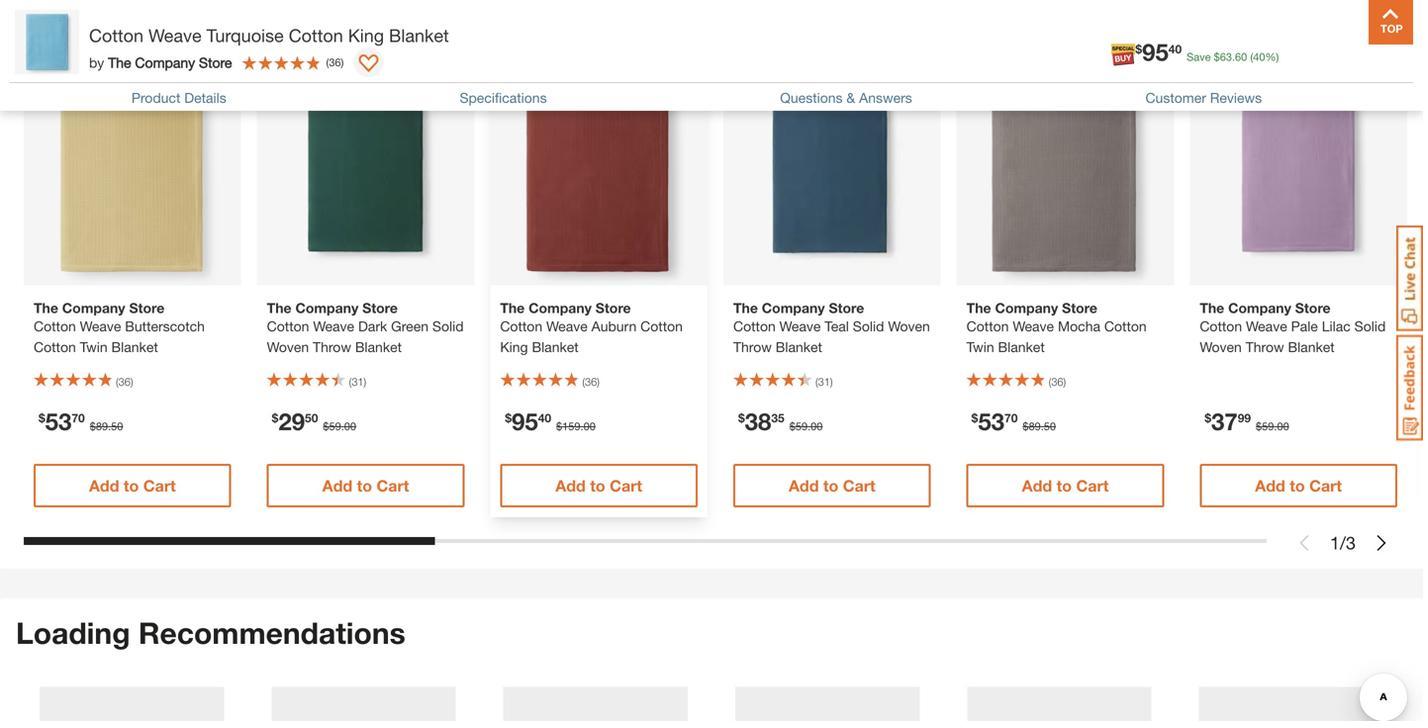 Task type: vqa. For each thing, say whether or not it's contained in the screenshot.
The within the the company store cotton weave mocha cotton twin blanket
yes



Task type: describe. For each thing, give the bounding box(es) containing it.
weave for the company store cotton weave mocha cotton twin blanket
[[1013, 318, 1054, 334]]

display image
[[359, 54, 379, 74]]

blankets button
[[145, 0, 234, 47]]

the company store cotton weave mocha cotton twin blanket
[[967, 300, 1147, 355]]

36 left display icon
[[329, 56, 341, 69]]

the for the company store cotton weave pale lilac solid woven throw blanket
[[1200, 300, 1225, 316]]

feedback link image
[[1397, 335, 1424, 442]]

next slide image
[[1374, 535, 1390, 551]]

all
[[24, 13, 45, 34]]

( 31 ) for 29
[[349, 375, 367, 388]]

green
[[391, 318, 429, 334]]

3
[[1346, 532, 1356, 554]]

visualtabs tab list
[[16, 0, 1408, 47]]

( 36 ) left display icon
[[326, 56, 344, 69]]

%)
[[1266, 50, 1279, 63]]

99
[[1238, 411, 1252, 425]]

( 36 ) for the company store cotton weave auburn cotton king blanket
[[582, 375, 600, 388]]

save $ 63 . 60 ( 40 %)
[[1187, 50, 1279, 63]]

mocha
[[1058, 318, 1101, 334]]

add to cart for mocha
[[1022, 476, 1109, 495]]

cotton inside the company store cotton weave teal solid woven throw blanket
[[734, 318, 776, 334]]

. inside $ 37 99 $ 59 . 00
[[1275, 420, 1278, 433]]

) for the company store cotton weave dark green solid woven throw blanket
[[364, 375, 367, 388]]

dark
[[358, 318, 387, 334]]

blankets inside button
[[155, 13, 224, 34]]

blanket inside the company store cotton weave butterscotch cotton twin blanket
[[111, 339, 158, 355]]

89 for mocha
[[1029, 420, 1041, 433]]

( 31 ) for 38
[[816, 375, 833, 388]]

store for the company store cotton weave butterscotch cotton twin blanket
[[129, 300, 165, 316]]

king inside the company store cotton weave auburn cotton king blanket
[[500, 339, 528, 355]]

blanket inside the company store cotton weave mocha cotton twin blanket
[[999, 339, 1045, 355]]

throw inside the company store cotton weave pale lilac solid woven throw blanket
[[1246, 339, 1285, 355]]

) for the company store cotton weave auburn cotton king blanket
[[597, 375, 600, 388]]

items
[[50, 13, 98, 34]]

blankets inside button
[[336, 13, 405, 34]]

( for the company store cotton weave teal solid woven throw blanket
[[816, 375, 818, 388]]

add to cart button for mocha
[[967, 464, 1165, 508]]

add to cart button for butterscotch
[[34, 464, 231, 508]]

add to cart for pale
[[1256, 476, 1343, 495]]

company for the company store cotton weave dark green solid woven throw blanket
[[295, 300, 359, 316]]

solid inside the company store cotton weave teal solid woven throw blanket
[[853, 318, 885, 334]]

31 for 38
[[818, 375, 831, 388]]

59 for 37
[[1263, 420, 1275, 433]]

( for the company store cotton weave dark green solid woven throw blanket
[[349, 375, 352, 388]]

. for the company store cotton weave dark green solid woven throw blanket
[[341, 420, 344, 433]]

cotton weave pale lilac solid woven throw blanket image
[[1190, 68, 1408, 285]]

95 for $ 95 40 $ 159 . 00
[[512, 407, 538, 435]]

throw inside the company store cotton weave teal solid woven throw blanket
[[734, 339, 772, 355]]

add to cart button for dark
[[267, 464, 465, 508]]

blanket inside the company store cotton weave dark green solid woven throw blanket
[[355, 339, 402, 355]]

$ 95 40 $ 159 . 00
[[505, 407, 596, 435]]

70 for the company store cotton weave butterscotch cotton twin blanket
[[72, 411, 85, 425]]

throw blankets button
[[274, 0, 413, 47]]

specifications
[[460, 90, 547, 106]]

solid for cotton weave pale lilac solid woven throw blanket
[[1355, 318, 1386, 334]]

weave for the company store cotton weave auburn cotton king blanket
[[547, 318, 588, 334]]

loading recommendations
[[16, 616, 406, 651]]

to for teal
[[824, 476, 839, 495]]

the company store cotton weave teal solid woven throw blanket
[[734, 300, 930, 355]]

. for the company store cotton weave auburn cotton king blanket
[[581, 420, 584, 433]]

00 for 29
[[344, 420, 356, 433]]

all items button
[[16, 0, 106, 47]]

the for the company store cotton weave auburn cotton king blanket
[[500, 300, 525, 316]]

weave for the company store cotton weave dark green solid woven throw blanket
[[313, 318, 355, 334]]

product
[[132, 90, 181, 106]]

loading
[[16, 616, 130, 651]]

38
[[745, 407, 772, 435]]

the for the company store cotton weave butterscotch cotton twin blanket
[[34, 300, 58, 316]]

31 for 29
[[352, 375, 364, 388]]

add to cart for butterscotch
[[89, 476, 176, 495]]

) for the company store cotton weave butterscotch cotton twin blanket
[[131, 375, 133, 388]]

53 for the company store cotton weave butterscotch cotton twin blanket
[[45, 407, 72, 435]]

store for the company store cotton weave auburn cotton king blanket
[[596, 300, 631, 316]]

woven for cotton weave dark green solid woven throw blanket
[[267, 339, 309, 355]]

woven for cotton weave pale lilac solid woven throw blanket
[[1200, 339, 1242, 355]]

( for the company store cotton weave mocha cotton twin blanket
[[1049, 375, 1052, 388]]

159
[[563, 420, 581, 433]]

lilac
[[1322, 318, 1351, 334]]

( 36 ) for the company store cotton weave butterscotch cotton twin blanket
[[116, 375, 133, 388]]

product image image
[[15, 10, 79, 74]]

recommendations
[[138, 616, 406, 651]]

cotton inside the company store cotton weave pale lilac solid woven throw blanket
[[1200, 318, 1243, 334]]

00 for 95
[[584, 420, 596, 433]]

cotton weave turquoise cotton king blanket
[[89, 25, 449, 46]]

1
[[1331, 532, 1341, 554]]

weave for the company store cotton weave butterscotch cotton twin blanket
[[80, 318, 121, 334]]

29
[[279, 407, 305, 435]]

40 for $ 95 40 $ 159 . 00
[[538, 411, 552, 425]]

weave for the company store cotton weave teal solid woven throw blanket
[[780, 318, 821, 334]]

$ 53 70 $ 89 . 50 for cotton weave butterscotch cotton twin blanket
[[39, 407, 123, 435]]

( for the company store cotton weave auburn cotton king blanket
[[582, 375, 585, 388]]

add for cotton weave pale lilac solid woven throw blanket
[[1256, 476, 1286, 495]]

cotton weave dark green solid woven throw blanket image
[[257, 68, 475, 285]]

store for the company store cotton weave mocha cotton twin blanket
[[1062, 300, 1098, 316]]

( right 60
[[1251, 50, 1254, 63]]

customer reviews
[[1146, 90, 1263, 106]]

store for the company store cotton weave dark green solid woven throw blanket
[[362, 300, 398, 316]]



Task type: locate. For each thing, give the bounding box(es) containing it.
6 cart from the left
[[1310, 476, 1343, 495]]

1 horizontal spatial blankets
[[336, 13, 405, 34]]

weave up 'by the company store'
[[149, 25, 202, 46]]

( up the $ 95 40 $ 159 . 00
[[582, 375, 585, 388]]

. inside the $ 95 40 $ 159 . 00
[[581, 420, 584, 433]]

weave left dark
[[313, 318, 355, 334]]

6 add from the left
[[1256, 476, 1286, 495]]

31 down the company store cotton weave dark green solid woven throw blanket
[[352, 375, 364, 388]]

1 twin from the left
[[80, 339, 108, 355]]

3 00 from the left
[[811, 420, 823, 433]]

company inside the company store cotton weave dark green solid woven throw blanket
[[295, 300, 359, 316]]

95 left save
[[1143, 38, 1169, 66]]

2 cart from the left
[[377, 476, 409, 495]]

0 horizontal spatial 50
[[111, 420, 123, 433]]

( 36 )
[[326, 56, 344, 69], [116, 375, 133, 388], [582, 375, 600, 388], [1049, 375, 1067, 388]]

cart for cotton weave auburn cotton king blanket
[[610, 476, 643, 495]]

woven up 29
[[267, 339, 309, 355]]

1 add to cart button from the left
[[34, 464, 231, 508]]

4 cart from the left
[[843, 476, 876, 495]]

specifications button
[[460, 90, 547, 106], [460, 90, 547, 106]]

store inside the company store cotton weave mocha cotton twin blanket
[[1062, 300, 1098, 316]]

5 cart from the left
[[1077, 476, 1109, 495]]

1 horizontal spatial 59
[[796, 420, 808, 433]]

70
[[72, 411, 85, 425], [1005, 411, 1018, 425]]

twin for the company store cotton weave mocha cotton twin blanket
[[967, 339, 995, 355]]

store inside the company store cotton weave auburn cotton king blanket
[[596, 300, 631, 316]]

2 to from the left
[[357, 476, 372, 495]]

weave inside the company store cotton weave dark green solid woven throw blanket
[[313, 318, 355, 334]]

$
[[1136, 42, 1143, 56], [1214, 50, 1221, 63], [39, 411, 45, 425], [272, 411, 279, 425], [505, 411, 512, 425], [739, 411, 745, 425], [972, 411, 979, 425], [1205, 411, 1212, 425], [90, 420, 96, 433], [323, 420, 329, 433], [556, 420, 563, 433], [790, 420, 796, 433], [1023, 420, 1029, 433], [1256, 420, 1263, 433]]

0 horizontal spatial blankets
[[155, 13, 224, 34]]

solid
[[433, 318, 464, 334], [853, 318, 885, 334], [1355, 318, 1386, 334]]

35
[[772, 411, 785, 425]]

company for the company store cotton weave pale lilac solid woven throw blanket
[[1229, 300, 1292, 316]]

the
[[108, 54, 131, 71], [34, 300, 58, 316], [267, 300, 292, 316], [500, 300, 525, 316], [734, 300, 758, 316], [967, 300, 992, 316], [1200, 300, 1225, 316]]

weave left mocha
[[1013, 318, 1054, 334]]

1 53 from the left
[[45, 407, 72, 435]]

59 right 29
[[329, 420, 341, 433]]

add to cart button for auburn
[[500, 464, 698, 508]]

( up $ 29 50 $ 59 . 00
[[349, 375, 352, 388]]

00 for 37
[[1278, 420, 1290, 433]]

pale
[[1292, 318, 1319, 334]]

40 inside $ 95 40
[[1169, 42, 1182, 56]]

1 horizontal spatial twin
[[967, 339, 995, 355]]

40 for $ 95 40
[[1169, 42, 1182, 56]]

cotton weave teal solid woven throw blanket image
[[724, 68, 941, 285]]

weave
[[149, 25, 202, 46], [80, 318, 121, 334], [313, 318, 355, 334], [547, 318, 588, 334], [780, 318, 821, 334], [1013, 318, 1054, 334], [1246, 318, 1288, 334]]

63
[[1221, 50, 1233, 63]]

70 for the company store cotton weave mocha cotton twin blanket
[[1005, 411, 1018, 425]]

weave left teal
[[780, 318, 821, 334]]

1 vertical spatial king
[[500, 339, 528, 355]]

company inside the company store cotton weave pale lilac solid woven throw blanket
[[1229, 300, 1292, 316]]

company up teal
[[762, 300, 825, 316]]

3 cart from the left
[[610, 476, 643, 495]]

( 36 ) down the company store cotton weave mocha cotton twin blanket
[[1049, 375, 1067, 388]]

1 horizontal spatial ( 31 )
[[816, 375, 833, 388]]

5 to from the left
[[1057, 476, 1072, 495]]

company up pale
[[1229, 300, 1292, 316]]

0 vertical spatial king
[[348, 25, 384, 46]]

( up $ 38 35 $ 59 . 00
[[816, 375, 818, 388]]

blanket
[[389, 25, 449, 46], [111, 339, 158, 355], [355, 339, 402, 355], [532, 339, 579, 355], [776, 339, 823, 355], [999, 339, 1045, 355], [1289, 339, 1335, 355]]

4 add to cart button from the left
[[734, 464, 931, 508]]

the company store cotton weave dark green solid woven throw blanket
[[267, 300, 464, 355]]

weave left auburn at the left top of page
[[547, 318, 588, 334]]

store inside the company store cotton weave dark green solid woven throw blanket
[[362, 300, 398, 316]]

1 89 from the left
[[96, 420, 108, 433]]

1 59 from the left
[[329, 420, 341, 433]]

woven
[[888, 318, 930, 334], [267, 339, 309, 355], [1200, 339, 1242, 355]]

king up display icon
[[348, 25, 384, 46]]

1 horizontal spatial 70
[[1005, 411, 1018, 425]]

53 for the company store cotton weave mocha cotton twin blanket
[[979, 407, 1005, 435]]

) down the company store cotton weave dark green solid woven throw blanket
[[364, 375, 367, 388]]

questions
[[780, 90, 843, 106]]

.
[[1233, 50, 1236, 63], [108, 420, 111, 433], [341, 420, 344, 433], [581, 420, 584, 433], [808, 420, 811, 433], [1041, 420, 1044, 433], [1275, 420, 1278, 433]]

40 left save
[[1169, 42, 1182, 56]]

2 00 from the left
[[584, 420, 596, 433]]

00 inside the $ 95 40 $ 159 . 00
[[584, 420, 596, 433]]

(
[[1251, 50, 1254, 63], [326, 56, 329, 69], [116, 375, 118, 388], [349, 375, 352, 388], [582, 375, 585, 388], [816, 375, 818, 388], [1049, 375, 1052, 388]]

0 horizontal spatial $ 53 70 $ 89 . 50
[[39, 407, 123, 435]]

( 36 ) down the company store cotton weave butterscotch cotton twin blanket
[[116, 375, 133, 388]]

the inside the company store cotton weave butterscotch cotton twin blanket
[[34, 300, 58, 316]]

cotton weave mocha cotton twin blanket image
[[957, 68, 1175, 285]]

00 right 35
[[811, 420, 823, 433]]

add to cart
[[89, 476, 176, 495], [322, 476, 409, 495], [556, 476, 643, 495], [789, 476, 876, 495], [1022, 476, 1109, 495], [1256, 476, 1343, 495]]

( 31 ) down the company store cotton weave dark green solid woven throw blanket
[[349, 375, 367, 388]]

butterscotch
[[125, 318, 205, 334]]

the inside the company store cotton weave pale lilac solid woven throw blanket
[[1200, 300, 1225, 316]]

( down the company store cotton weave butterscotch cotton twin blanket
[[116, 375, 118, 388]]

store up mocha
[[1062, 300, 1098, 316]]

the for the company store cotton weave teal solid woven throw blanket
[[734, 300, 758, 316]]

company for the company store cotton weave butterscotch cotton twin blanket
[[62, 300, 125, 316]]

) for the company store cotton weave teal solid woven throw blanket
[[831, 375, 833, 388]]

solid inside the company store cotton weave pale lilac solid woven throw blanket
[[1355, 318, 1386, 334]]

/
[[1341, 532, 1346, 554]]

40
[[1169, 42, 1182, 56], [1254, 50, 1266, 63], [538, 411, 552, 425]]

add
[[89, 476, 119, 495], [322, 476, 353, 495], [556, 476, 586, 495], [789, 476, 819, 495], [1022, 476, 1053, 495], [1256, 476, 1286, 495]]

3 add from the left
[[556, 476, 586, 495]]

5 add to cart from the left
[[1022, 476, 1109, 495]]

1 / 3
[[1331, 532, 1356, 554]]

2 horizontal spatial 50
[[1044, 420, 1056, 433]]

blankets
[[155, 13, 224, 34], [336, 13, 405, 34]]

3 to from the left
[[590, 476, 606, 495]]

weave for the company store cotton weave pale lilac solid woven throw blanket
[[1246, 318, 1288, 334]]

4 00 from the left
[[1278, 420, 1290, 433]]

5 add from the left
[[1022, 476, 1053, 495]]

company for the company store cotton weave teal solid woven throw blanket
[[762, 300, 825, 316]]

00 inside $ 29 50 $ 59 . 00
[[344, 420, 356, 433]]

1 add from the left
[[89, 476, 119, 495]]

36 for the company store cotton weave butterscotch cotton twin blanket
[[118, 375, 131, 388]]

1 vertical spatial 95
[[512, 407, 538, 435]]

59
[[329, 420, 341, 433], [796, 420, 808, 433], [1263, 420, 1275, 433]]

add for cotton weave dark green solid woven throw blanket
[[322, 476, 353, 495]]

1 00 from the left
[[344, 420, 356, 433]]

2 ( 31 ) from the left
[[816, 375, 833, 388]]

1 solid from the left
[[433, 318, 464, 334]]

add for cotton weave teal solid woven throw blanket
[[789, 476, 819, 495]]

0 horizontal spatial solid
[[433, 318, 464, 334]]

store up dark
[[362, 300, 398, 316]]

store up the butterscotch on the left top
[[129, 300, 165, 316]]

add to cart for dark
[[322, 476, 409, 495]]

1 horizontal spatial $ 53 70 $ 89 . 50
[[972, 407, 1056, 435]]

00 right 159
[[584, 420, 596, 433]]

twin inside the company store cotton weave butterscotch cotton twin blanket
[[80, 339, 108, 355]]

) down the company store cotton weave mocha cotton twin blanket
[[1064, 375, 1067, 388]]

( 31 ) down the company store cotton weave teal solid woven throw blanket
[[816, 375, 833, 388]]

5 add to cart button from the left
[[967, 464, 1165, 508]]

2 blankets from the left
[[336, 13, 405, 34]]

36 down the company store cotton weave mocha cotton twin blanket
[[1052, 375, 1064, 388]]

to for dark
[[357, 476, 372, 495]]

0 horizontal spatial 40
[[538, 411, 552, 425]]

00 inside $ 38 35 $ 59 . 00
[[811, 420, 823, 433]]

to
[[124, 476, 139, 495], [357, 476, 372, 495], [590, 476, 606, 495], [824, 476, 839, 495], [1057, 476, 1072, 495], [1290, 476, 1306, 495]]

) down the company store cotton weave butterscotch cotton twin blanket
[[131, 375, 133, 388]]

cart for cotton weave mocha cotton twin blanket
[[1077, 476, 1109, 495]]

40 right 60
[[1254, 50, 1266, 63]]

blankets up 'by the company store'
[[155, 13, 224, 34]]

cart for cotton weave pale lilac solid woven throw blanket
[[1310, 476, 1343, 495]]

company up the butterscotch on the left top
[[62, 300, 125, 316]]

&
[[847, 90, 856, 106]]

( left display icon
[[326, 56, 329, 69]]

59 right 99
[[1263, 420, 1275, 433]]

1 to from the left
[[124, 476, 139, 495]]

$ 37 99 $ 59 . 00
[[1205, 407, 1290, 435]]

details
[[184, 90, 227, 106]]

4 add to cart from the left
[[789, 476, 876, 495]]

store inside the company store cotton weave teal solid woven throw blanket
[[829, 300, 865, 316]]

) down the company store cotton weave auburn cotton king blanket
[[597, 375, 600, 388]]

store
[[199, 54, 232, 71], [129, 300, 165, 316], [362, 300, 398, 316], [596, 300, 631, 316], [829, 300, 865, 316], [1062, 300, 1098, 316], [1296, 300, 1331, 316]]

36 down the company store cotton weave auburn cotton king blanket
[[585, 375, 597, 388]]

add to cart button for teal
[[734, 464, 931, 508]]

the company store cotton weave butterscotch cotton twin blanket
[[34, 300, 205, 355]]

questions & answers button
[[780, 90, 913, 106], [780, 90, 913, 106]]

2 add from the left
[[322, 476, 353, 495]]

company up auburn at the left top of page
[[529, 300, 592, 316]]

1 horizontal spatial woven
[[888, 318, 930, 334]]

) for the company store cotton weave mocha cotton twin blanket
[[1064, 375, 1067, 388]]

1 cart from the left
[[143, 476, 176, 495]]

6 add to cart from the left
[[1256, 476, 1343, 495]]

1 horizontal spatial solid
[[853, 318, 885, 334]]

twin for the company store cotton weave butterscotch cotton twin blanket
[[80, 339, 108, 355]]

2 horizontal spatial solid
[[1355, 318, 1386, 334]]

2 horizontal spatial woven
[[1200, 339, 1242, 355]]

( 36 ) for the company store cotton weave mocha cotton twin blanket
[[1049, 375, 1067, 388]]

00 right 29
[[344, 420, 356, 433]]

. inside $ 38 35 $ 59 . 00
[[808, 420, 811, 433]]

)
[[341, 56, 344, 69], [131, 375, 133, 388], [364, 375, 367, 388], [597, 375, 600, 388], [831, 375, 833, 388], [1064, 375, 1067, 388]]

1 horizontal spatial king
[[500, 339, 528, 355]]

1 add to cart from the left
[[89, 476, 176, 495]]

2 89 from the left
[[1029, 420, 1041, 433]]

36 for the company store cotton weave mocha cotton twin blanket
[[1052, 375, 1064, 388]]

. inside $ 29 50 $ 59 . 00
[[341, 420, 344, 433]]

3 add to cart from the left
[[556, 476, 643, 495]]

2 horizontal spatial 59
[[1263, 420, 1275, 433]]

31 down the company store cotton weave teal solid woven throw blanket
[[818, 375, 831, 388]]

the inside the company store cotton weave mocha cotton twin blanket
[[967, 300, 992, 316]]

) left display icon
[[341, 56, 344, 69]]

1 horizontal spatial 40
[[1169, 42, 1182, 56]]

0 horizontal spatial woven
[[267, 339, 309, 355]]

add for cotton weave auburn cotton king blanket
[[556, 476, 586, 495]]

36 for the company store cotton weave auburn cotton king blanket
[[585, 375, 597, 388]]

reviews
[[1211, 90, 1263, 106]]

solid right teal
[[853, 318, 885, 334]]

2 53 from the left
[[979, 407, 1005, 435]]

cotton weave auburn cotton king blanket image
[[490, 68, 708, 285]]

store for the company store cotton weave pale lilac solid woven throw blanket
[[1296, 300, 1331, 316]]

( 36 ) down the company store cotton weave auburn cotton king blanket
[[582, 375, 600, 388]]

solid right the green
[[433, 318, 464, 334]]

auburn
[[592, 318, 637, 334]]

weave inside the company store cotton weave mocha cotton twin blanket
[[1013, 318, 1054, 334]]

company inside the company store cotton weave mocha cotton twin blanket
[[995, 300, 1059, 316]]

twin inside the company store cotton weave mocha cotton twin blanket
[[967, 339, 995, 355]]

. for the company store cotton weave teal solid woven throw blanket
[[808, 420, 811, 433]]

$ 53 70 $ 89 . 50
[[39, 407, 123, 435], [972, 407, 1056, 435]]

cart
[[143, 476, 176, 495], [377, 476, 409, 495], [610, 476, 643, 495], [843, 476, 876, 495], [1077, 476, 1109, 495], [1310, 476, 1343, 495]]

$ 38 35 $ 59 . 00
[[739, 407, 823, 435]]

blanket inside the company store cotton weave pale lilac solid woven throw blanket
[[1289, 339, 1335, 355]]

add for cotton weave mocha cotton twin blanket
[[1022, 476, 1053, 495]]

$ 29 50 $ 59 . 00
[[272, 407, 356, 435]]

0 horizontal spatial twin
[[80, 339, 108, 355]]

4 add from the left
[[789, 476, 819, 495]]

( 31 )
[[349, 375, 367, 388], [816, 375, 833, 388]]

by
[[89, 54, 104, 71]]

store up teal
[[829, 300, 865, 316]]

woven up 37
[[1200, 339, 1242, 355]]

company inside the company store cotton weave butterscotch cotton twin blanket
[[62, 300, 125, 316]]

king
[[348, 25, 384, 46], [500, 339, 528, 355]]

woven inside the company store cotton weave dark green solid woven throw blanket
[[267, 339, 309, 355]]

this is the first slide image
[[1297, 535, 1313, 551]]

36 down the company store cotton weave butterscotch cotton twin blanket
[[118, 375, 131, 388]]

95 for $ 95 40
[[1143, 38, 1169, 66]]

2 horizontal spatial 40
[[1254, 50, 1266, 63]]

$ 53 70 $ 89 . 50 for cotton weave mocha cotton twin blanket
[[972, 407, 1056, 435]]

company up mocha
[[995, 300, 1059, 316]]

company for the company store cotton weave mocha cotton twin blanket
[[995, 300, 1059, 316]]

weave inside the company store cotton weave pale lilac solid woven throw blanket
[[1246, 318, 1288, 334]]

0 horizontal spatial 95
[[512, 407, 538, 435]]

1 blankets from the left
[[155, 13, 224, 34]]

company inside the company store cotton weave teal solid woven throw blanket
[[762, 300, 825, 316]]

customer
[[1146, 90, 1207, 106]]

$ inside $ 95 40
[[1136, 42, 1143, 56]]

2 twin from the left
[[967, 339, 995, 355]]

6 to from the left
[[1290, 476, 1306, 495]]

save
[[1187, 50, 1211, 63]]

the for the company store cotton weave mocha cotton twin blanket
[[967, 300, 992, 316]]

1 horizontal spatial 53
[[979, 407, 1005, 435]]

store inside the company store cotton weave butterscotch cotton twin blanket
[[129, 300, 165, 316]]

0 horizontal spatial 89
[[96, 420, 108, 433]]

weave inside the company store cotton weave teal solid woven throw blanket
[[780, 318, 821, 334]]

add to cart button for pale
[[1200, 464, 1398, 508]]

1 31 from the left
[[352, 375, 364, 388]]

store for the company store cotton weave teal solid woven throw blanket
[[829, 300, 865, 316]]

to for butterscotch
[[124, 476, 139, 495]]

product details
[[132, 90, 227, 106]]

throw inside throw blankets button
[[282, 13, 331, 34]]

to for pale
[[1290, 476, 1306, 495]]

53
[[45, 407, 72, 435], [979, 407, 1005, 435]]

the inside the company store cotton weave teal solid woven throw blanket
[[734, 300, 758, 316]]

the company store cotton weave auburn cotton king blanket
[[500, 300, 683, 355]]

$ 95 40
[[1136, 38, 1182, 66]]

1 70 from the left
[[72, 411, 85, 425]]

( down the company store cotton weave mocha cotton twin blanket
[[1049, 375, 1052, 388]]

3 59 from the left
[[1263, 420, 1275, 433]]

59 for 38
[[796, 420, 808, 433]]

0 horizontal spatial 59
[[329, 420, 341, 433]]

weave inside the company store cotton weave auburn cotton king blanket
[[547, 318, 588, 334]]

2 add to cart button from the left
[[267, 464, 465, 508]]

0 horizontal spatial ( 31 )
[[349, 375, 367, 388]]

2 $ 53 70 $ 89 . 50 from the left
[[972, 407, 1056, 435]]

add to cart for auburn
[[556, 476, 643, 495]]

50 inside $ 29 50 $ 59 . 00
[[305, 411, 318, 425]]

throw blankets
[[282, 13, 405, 34]]

all items
[[24, 13, 98, 34]]

( for the company store cotton weave butterscotch cotton twin blanket
[[116, 375, 118, 388]]

59 inside $ 29 50 $ 59 . 00
[[329, 420, 341, 433]]

company for the company store cotton weave auburn cotton king blanket
[[529, 300, 592, 316]]

31
[[352, 375, 364, 388], [818, 375, 831, 388]]

2 31 from the left
[[818, 375, 831, 388]]

the company store cotton weave pale lilac solid woven throw blanket
[[1200, 300, 1386, 355]]

store up details
[[199, 54, 232, 71]]

95
[[1143, 38, 1169, 66], [512, 407, 538, 435]]

solid for cotton weave dark green solid woven throw blanket
[[433, 318, 464, 334]]

4 to from the left
[[824, 476, 839, 495]]

89
[[96, 420, 108, 433], [1029, 420, 1041, 433]]

throw
[[282, 13, 331, 34], [313, 339, 351, 355], [734, 339, 772, 355], [1246, 339, 1285, 355]]

cart for cotton weave butterscotch cotton twin blanket
[[143, 476, 176, 495]]

add to cart button
[[34, 464, 231, 508], [267, 464, 465, 508], [500, 464, 698, 508], [734, 464, 931, 508], [967, 464, 1165, 508], [1200, 464, 1398, 508]]

cart for cotton weave teal solid woven throw blanket
[[843, 476, 876, 495]]

0 horizontal spatial king
[[348, 25, 384, 46]]

the for the company store cotton weave dark green solid woven throw blanket
[[267, 300, 292, 316]]

weave inside the company store cotton weave butterscotch cotton twin blanket
[[80, 318, 121, 334]]

questions & answers
[[780, 90, 913, 106]]

cart for cotton weave dark green solid woven throw blanket
[[377, 476, 409, 495]]

turquoise
[[207, 25, 284, 46]]

answers
[[860, 90, 913, 106]]

00 inside $ 37 99 $ 59 . 00
[[1278, 420, 1290, 433]]

company inside the company store cotton weave auburn cotton king blanket
[[529, 300, 592, 316]]

00 right 99
[[1278, 420, 1290, 433]]

company up product
[[135, 54, 195, 71]]

1 horizontal spatial 89
[[1029, 420, 1041, 433]]

by the company store
[[89, 54, 232, 71]]

50
[[305, 411, 318, 425], [111, 420, 123, 433], [1044, 420, 1056, 433]]

. for the company store cotton weave butterscotch cotton twin blanket
[[108, 420, 111, 433]]

6 add to cart button from the left
[[1200, 464, 1398, 508]]

2 solid from the left
[[853, 318, 885, 334]]

40 inside the $ 95 40 $ 159 . 00
[[538, 411, 552, 425]]

40 left 159
[[538, 411, 552, 425]]

teal
[[825, 318, 849, 334]]

0 horizontal spatial 53
[[45, 407, 72, 435]]

blanket inside the company store cotton weave auburn cotton king blanket
[[532, 339, 579, 355]]

36
[[329, 56, 341, 69], [118, 375, 131, 388], [585, 375, 597, 388], [1052, 375, 1064, 388]]

. for the company store cotton weave mocha cotton twin blanket
[[1041, 420, 1044, 433]]

store up auburn at the left top of page
[[596, 300, 631, 316]]

to for auburn
[[590, 476, 606, 495]]

00 for 38
[[811, 420, 823, 433]]

37
[[1212, 407, 1238, 435]]

blankets up display icon
[[336, 13, 405, 34]]

solid inside the company store cotton weave dark green solid woven throw blanket
[[433, 318, 464, 334]]

weave left pale
[[1246, 318, 1288, 334]]

woven right teal
[[888, 318, 930, 334]]

0 horizontal spatial 31
[[352, 375, 364, 388]]

1 $ 53 70 $ 89 . 50 from the left
[[39, 407, 123, 435]]

company up dark
[[295, 300, 359, 316]]

3 add to cart button from the left
[[500, 464, 698, 508]]

0 horizontal spatial 70
[[72, 411, 85, 425]]

89 for butterscotch
[[96, 420, 108, 433]]

00
[[344, 420, 356, 433], [584, 420, 596, 433], [811, 420, 823, 433], [1278, 420, 1290, 433]]

the inside the company store cotton weave dark green solid woven throw blanket
[[267, 300, 292, 316]]

2 70 from the left
[[1005, 411, 1018, 425]]

twin
[[80, 339, 108, 355], [967, 339, 995, 355]]

cotton
[[89, 25, 144, 46], [289, 25, 343, 46], [34, 318, 76, 334], [267, 318, 309, 334], [500, 318, 543, 334], [641, 318, 683, 334], [734, 318, 776, 334], [967, 318, 1009, 334], [1105, 318, 1147, 334], [1200, 318, 1243, 334], [34, 339, 76, 355]]

1 ( 31 ) from the left
[[349, 375, 367, 388]]

95 left 159
[[512, 407, 538, 435]]

2 59 from the left
[[796, 420, 808, 433]]

) down the company store cotton weave teal solid woven throw blanket
[[831, 375, 833, 388]]

live chat image
[[1397, 226, 1424, 332]]

king up the $ 95 40 $ 159 . 00
[[500, 339, 528, 355]]

solid right lilac
[[1355, 318, 1386, 334]]

throw inside the company store cotton weave dark green solid woven throw blanket
[[313, 339, 351, 355]]

cotton inside the company store cotton weave dark green solid woven throw blanket
[[267, 318, 309, 334]]

59 for 29
[[329, 420, 341, 433]]

60
[[1236, 50, 1248, 63]]

1 horizontal spatial 50
[[305, 411, 318, 425]]

woven inside the company store cotton weave teal solid woven throw blanket
[[888, 318, 930, 334]]

customer reviews button
[[1146, 90, 1263, 106], [1146, 90, 1263, 106]]

59 right 35
[[796, 420, 808, 433]]

top button
[[1369, 0, 1414, 45]]

59 inside $ 38 35 $ 59 . 00
[[796, 420, 808, 433]]

woven inside the company store cotton weave pale lilac solid woven throw blanket
[[1200, 339, 1242, 355]]

1 horizontal spatial 95
[[1143, 38, 1169, 66]]

3 solid from the left
[[1355, 318, 1386, 334]]

weave left the butterscotch on the left top
[[80, 318, 121, 334]]

store up pale
[[1296, 300, 1331, 316]]

add to cart for teal
[[789, 476, 876, 495]]

0 vertical spatial 95
[[1143, 38, 1169, 66]]

to for mocha
[[1057, 476, 1072, 495]]

59 inside $ 37 99 $ 59 . 00
[[1263, 420, 1275, 433]]

company
[[135, 54, 195, 71], [62, 300, 125, 316], [295, 300, 359, 316], [529, 300, 592, 316], [762, 300, 825, 316], [995, 300, 1059, 316], [1229, 300, 1292, 316]]

50 for the company store cotton weave butterscotch cotton twin blanket
[[111, 420, 123, 433]]

store inside the company store cotton weave pale lilac solid woven throw blanket
[[1296, 300, 1331, 316]]

cotton weave butterscotch cotton twin blanket image
[[24, 68, 241, 285]]

add for cotton weave butterscotch cotton twin blanket
[[89, 476, 119, 495]]

1 horizontal spatial 31
[[818, 375, 831, 388]]

the inside the company store cotton weave auburn cotton king blanket
[[500, 300, 525, 316]]

product details button
[[132, 90, 227, 106], [132, 90, 227, 106]]

2 add to cart from the left
[[322, 476, 409, 495]]

blanket inside the company store cotton weave teal solid woven throw blanket
[[776, 339, 823, 355]]



